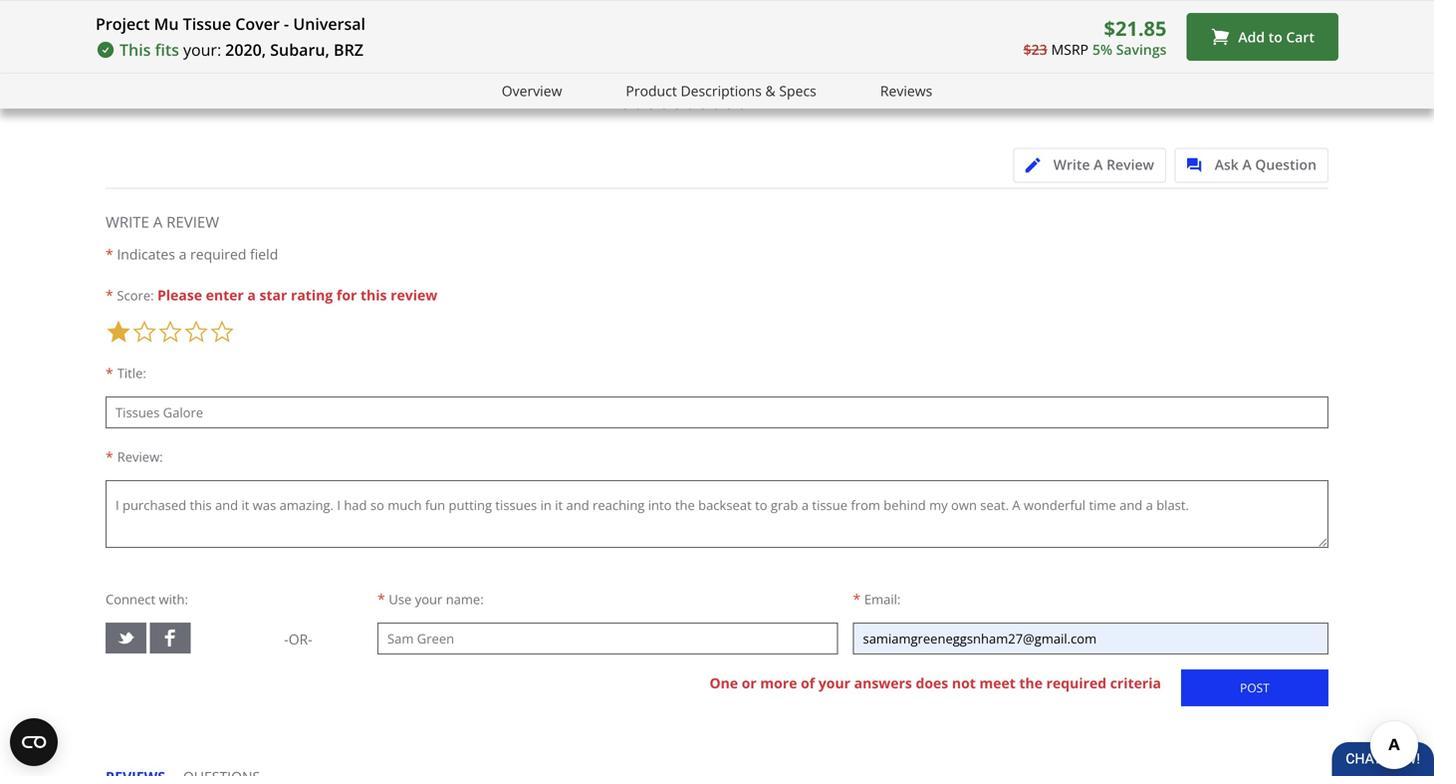 Task type: describe. For each thing, give the bounding box(es) containing it.
with:
[[159, 590, 188, 608]]

descriptions
[[681, 81, 762, 100]]

title:
[[117, 364, 146, 382]]

* review:
[[106, 447, 163, 466]]

write a review tab panel
[[106, 188, 1329, 733]]

name:
[[446, 590, 484, 608]]

ask a question button
[[1175, 148, 1329, 183]]

to
[[1269, 27, 1283, 46]]

not
[[952, 673, 976, 692]]

1 - from the top
[[284, 13, 289, 34]]

add
[[1239, 27, 1266, 46]]

brz
[[334, 39, 364, 60]]

review
[[167, 212, 219, 232]]

overview
[[502, 81, 562, 100]]

please enter a star rating for this review alert
[[157, 285, 438, 304]]

project
[[96, 13, 150, 34]]

* for * email:
[[853, 589, 861, 608]]

$23
[[1024, 40, 1048, 59]]

powered
[[1224, 32, 1282, 51]]

score:
[[117, 286, 154, 304]]

ask a question
[[1215, 155, 1317, 174]]

or
[[742, 673, 757, 692]]

connect with facebook image
[[161, 629, 180, 648]]

powered by link
[[1224, 32, 1339, 57]]

Use your name: field
[[378, 623, 839, 655]]

* indicates a required field
[[106, 245, 278, 263]]

one or more of your answers does not meet the required criteria alert
[[710, 673, 1162, 692]]

cover
[[235, 13, 280, 34]]

this
[[361, 285, 387, 304]]

specs
[[780, 81, 817, 100]]

please
[[157, 285, 202, 304]]

msrp
[[1052, 40, 1089, 59]]

ask
[[1215, 155, 1239, 174]]

cart
[[1287, 27, 1315, 46]]

a for write
[[153, 212, 163, 232]]

powered by
[[1224, 32, 1304, 51]]

product descriptions & specs link
[[626, 80, 817, 102]]

savings
[[1117, 40, 1167, 59]]

* for * use your name:
[[378, 589, 385, 608]]

* score: please enter a star rating for this review
[[106, 285, 438, 304]]

project mu tissue cover - universal
[[96, 13, 366, 34]]

or-
[[289, 630, 313, 649]]

Review: text field
[[106, 480, 1329, 548]]

mu
[[154, 13, 179, 34]]

universal
[[293, 13, 366, 34]]

0 reviews
[[752, 90, 816, 108]]

score 3 radio
[[157, 319, 183, 345]]

Email: field
[[853, 623, 1329, 655]]

review
[[391, 285, 438, 304]]

- inside write a review tab panel
[[284, 630, 289, 649]]

of
[[801, 673, 815, 692]]

one
[[710, 673, 739, 692]]

add to cart
[[1239, 27, 1315, 46]]

write
[[106, 212, 149, 232]]

1 horizontal spatial a
[[248, 285, 256, 304]]

* email:
[[853, 589, 901, 608]]

1 horizontal spatial required
[[1047, 673, 1107, 692]]

* for * score: please enter a star rating for this review
[[106, 285, 113, 304]]

add to cart button
[[1187, 13, 1339, 61]]

* use your name:
[[378, 589, 484, 608]]

write a review
[[106, 212, 219, 232]]

review
[[1107, 155, 1155, 174]]

score 1 radio
[[106, 319, 132, 345]]



Task type: vqa. For each thing, say whether or not it's contained in the screenshot.
the left reviews
yes



Task type: locate. For each thing, give the bounding box(es) containing it.
1 horizontal spatial your
[[819, 673, 851, 692]]

by
[[1285, 32, 1301, 51]]

your inside "* use your name:"
[[415, 590, 443, 608]]

this
[[120, 39, 151, 60]]

fits
[[155, 39, 179, 60]]

for
[[337, 285, 357, 304]]

* title:
[[106, 364, 146, 383]]

-
[[284, 13, 289, 34], [284, 630, 289, 649]]

required down review at top
[[190, 245, 247, 263]]

question
[[1256, 155, 1317, 174]]

a left star
[[248, 285, 256, 304]]

your right of
[[819, 673, 851, 692]]

1 vertical spatial required
[[1047, 673, 1107, 692]]

0 vertical spatial -
[[284, 13, 289, 34]]

meet
[[980, 673, 1016, 692]]

your
[[415, 590, 443, 608], [819, 673, 851, 692]]

* left 'score:'
[[106, 285, 113, 304]]

write no frame image
[[1026, 158, 1051, 173]]

2 - from the top
[[284, 630, 289, 649]]

$21.85 $23 msrp 5% savings
[[1024, 14, 1167, 59]]

star
[[260, 285, 287, 304]]

* left indicates in the top left of the page
[[106, 245, 113, 263]]

score 4 radio
[[183, 319, 209, 345]]

0 horizontal spatial a
[[153, 212, 163, 232]]

score 5 radio
[[209, 319, 235, 345]]

1 vertical spatial your
[[819, 673, 851, 692]]

2020,
[[225, 39, 266, 60]]

this fits your: 2020, subaru, brz
[[120, 39, 364, 60]]

0 horizontal spatial your
[[415, 590, 443, 608]]

1 horizontal spatial a
[[1094, 155, 1104, 174]]

open widget image
[[10, 718, 58, 766]]

* for * review:
[[106, 447, 113, 466]]

-or-
[[284, 630, 313, 649]]

a for ask
[[1243, 155, 1252, 174]]

criteria
[[1111, 673, 1162, 692]]

* for * title:
[[106, 364, 113, 383]]

a
[[1094, 155, 1104, 174], [1243, 155, 1252, 174], [153, 212, 163, 232]]

a for write
[[1094, 155, 1104, 174]]

a right "write"
[[1094, 155, 1104, 174]]

reviews link
[[881, 80, 933, 102]]

0 vertical spatial a
[[179, 245, 187, 263]]

0
[[752, 90, 760, 108]]

$21.85
[[1105, 14, 1167, 42]]

connect with twitter image
[[117, 629, 136, 648]]

* for * indicates a required field
[[106, 245, 113, 263]]

1 vertical spatial -
[[284, 630, 289, 649]]

a down review at top
[[179, 245, 187, 263]]

* left title:
[[106, 364, 113, 383]]

answers
[[855, 673, 913, 692]]

1 horizontal spatial reviews
[[881, 81, 933, 100]]

subaru,
[[270, 39, 330, 60]]

email:
[[865, 590, 901, 608]]

write a review button
[[1014, 148, 1167, 183]]

a
[[179, 245, 187, 263], [248, 285, 256, 304]]

tissue
[[183, 13, 231, 34]]

write
[[1054, 155, 1091, 174]]

a right write
[[153, 212, 163, 232]]

dialog image
[[1187, 158, 1212, 173]]

0 vertical spatial your
[[415, 590, 443, 608]]

rating
[[291, 285, 333, 304]]

2 horizontal spatial a
[[1243, 155, 1252, 174]]

overview link
[[502, 80, 562, 102]]

0 horizontal spatial reviews
[[764, 90, 816, 108]]

None button
[[1182, 670, 1329, 706]]

your:
[[183, 39, 221, 60]]

tab list
[[106, 767, 278, 776]]

none button inside write a review tab panel
[[1182, 670, 1329, 706]]

use
[[389, 590, 412, 608]]

* left 'review:'
[[106, 447, 113, 466]]

required
[[190, 245, 247, 263], [1047, 673, 1107, 692]]

enter
[[206, 285, 244, 304]]

* left email:
[[853, 589, 861, 608]]

Title: field
[[106, 396, 1329, 428]]

more
[[761, 673, 798, 692]]

connect with:
[[106, 590, 188, 608]]

product
[[626, 81, 677, 100]]

required right the
[[1047, 673, 1107, 692]]

write a review
[[1054, 155, 1155, 174]]

a right ask
[[1243, 155, 1252, 174]]

your right use
[[415, 590, 443, 608]]

&
[[766, 81, 776, 100]]

a inside tab panel
[[153, 212, 163, 232]]

* left use
[[378, 589, 385, 608]]

0 horizontal spatial a
[[179, 245, 187, 263]]

reviews
[[881, 81, 933, 100], [764, 90, 816, 108]]

product descriptions & specs
[[626, 81, 817, 100]]

*
[[106, 245, 113, 263], [106, 285, 113, 304], [106, 364, 113, 383], [106, 447, 113, 466], [378, 589, 385, 608], [853, 589, 861, 608]]

5%
[[1093, 40, 1113, 59]]

review:
[[117, 448, 163, 466]]

connect
[[106, 590, 156, 608]]

0 horizontal spatial required
[[190, 245, 247, 263]]

score 2 radio
[[132, 319, 157, 345]]

0 vertical spatial required
[[190, 245, 247, 263]]

field
[[250, 245, 278, 263]]

indicates
[[117, 245, 175, 263]]

one or more of your answers does not meet the required criteria
[[710, 673, 1162, 692]]

the
[[1020, 673, 1043, 692]]

1 vertical spatial a
[[248, 285, 256, 304]]

does
[[916, 673, 949, 692]]



